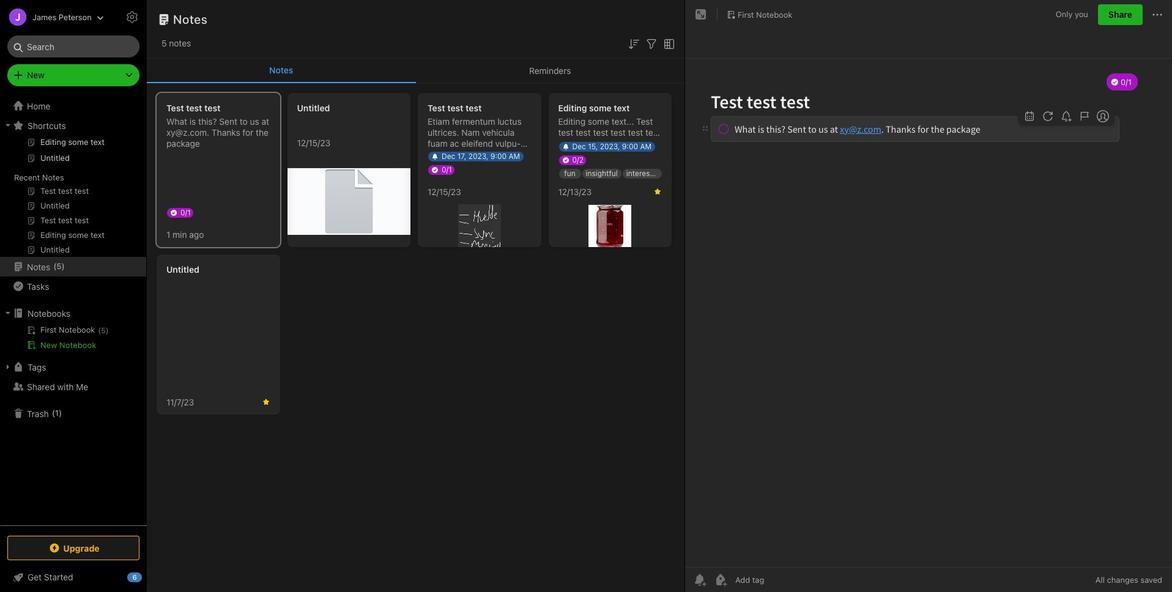 Task type: locate. For each thing, give the bounding box(es) containing it.
test up what
[[166, 103, 184, 113]]

1 vertical spatial dec
[[442, 152, 456, 161]]

) right trash
[[59, 408, 62, 418]]

1 horizontal spatial 2023,
[[600, 142, 620, 151]]

reminders button
[[416, 59, 685, 83]]

0 vertical spatial (
[[53, 262, 57, 271]]

0 horizontal spatial 9:00
[[491, 152, 507, 161]]

1 vertical spatial 0/1
[[181, 208, 191, 217]]

click to collapse image
[[142, 570, 152, 585]]

text
[[614, 103, 630, 113]]

0 vertical spatial editing
[[559, 103, 587, 113]]

settings image
[[125, 10, 140, 24]]

0 horizontal spatial dec
[[442, 152, 456, 161]]

) inside notes ( 5 )
[[62, 262, 65, 271]]

Sort options field
[[627, 36, 642, 51]]

2 horizontal spatial 5
[[162, 38, 167, 48]]

Search text field
[[16, 36, 131, 58]]

luctus
[[498, 116, 522, 127]]

test up etiam
[[428, 103, 445, 113]]

) up tasks button
[[62, 262, 65, 271]]

9:00 for test
[[622, 142, 639, 151]]

hello
[[593, 138, 614, 149]]

trash ( 1 )
[[27, 408, 62, 419]]

trash
[[27, 409, 49, 419]]

notebooks
[[28, 308, 70, 319]]

james
[[32, 12, 57, 22]]

qu...
[[428, 193, 445, 204]]

tree containing home
[[0, 96, 147, 525]]

insightful
[[586, 169, 618, 178]]

1 min ago
[[166, 229, 204, 240]]

new inside popup button
[[27, 70, 45, 80]]

12/15/23
[[297, 137, 331, 148], [428, 186, 461, 197]]

untitled down 1 min ago
[[166, 264, 199, 275]]

notes inside button
[[269, 65, 293, 75]]

0 vertical spatial 0/1
[[442, 165, 452, 174]]

( for notes
[[53, 262, 57, 271]]

reminders
[[529, 65, 571, 76]]

0 vertical spatial 9:00
[[622, 142, 639, 151]]

1 vertical spatial am
[[509, 152, 520, 161]]

0 horizontal spatial test
[[166, 103, 184, 113]]

tags
[[28, 362, 46, 372]]

1 vertical spatial 9:00
[[491, 152, 507, 161]]

) inside new notebook group
[[106, 326, 109, 335]]

0 vertical spatial notebook
[[757, 10, 793, 19]]

this?
[[198, 116, 217, 127]]

1 vertical spatial new
[[40, 340, 57, 350]]

notebook for new notebook
[[59, 340, 96, 350]]

1 horizontal spatial 5
[[101, 326, 106, 335]]

1 horizontal spatial thumbnail image
[[458, 205, 501, 247]]

5 inside notes ( 5 )
[[57, 262, 62, 271]]

upgrade button
[[7, 536, 140, 561]]

am
[[641, 142, 652, 151], [509, 152, 520, 161]]

0/1 up 1 min ago
[[181, 208, 191, 217]]

1 horizontal spatial am
[[641, 142, 652, 151]]

12/13/23
[[559, 186, 592, 197]]

notebook inside "button"
[[757, 10, 793, 19]]

dec
[[573, 142, 586, 151], [442, 152, 456, 161]]

notebook right first at the top of the page
[[757, 10, 793, 19]]

new notebook button
[[0, 338, 146, 353]]

notebooks link
[[0, 304, 146, 323]]

am right world
[[641, 142, 652, 151]]

1 horizontal spatial 12/15/23
[[428, 186, 461, 197]]

2 editing from the top
[[559, 116, 586, 127]]

note window element
[[686, 0, 1173, 593]]

all
[[1096, 575, 1105, 585]]

tree
[[0, 96, 147, 525]]

test
[[186, 103, 202, 113], [204, 103, 221, 113], [448, 103, 464, 113], [466, 103, 482, 113], [559, 127, 574, 138], [576, 127, 591, 138], [593, 127, 609, 138], [611, 127, 626, 138], [628, 127, 644, 138], [646, 127, 661, 138], [559, 138, 574, 149], [576, 138, 591, 149]]

0 vertical spatial 1
[[166, 229, 170, 240]]

1 inside trash ( 1 )
[[55, 408, 59, 418]]

( up tasks button
[[53, 262, 57, 271]]

None search field
[[16, 36, 131, 58]]

us
[[250, 116, 259, 127]]

( inside new notebook group
[[98, 326, 101, 335]]

0 horizontal spatial 12/15/23
[[297, 137, 331, 148]]

5
[[162, 38, 167, 48], [57, 262, 62, 271], [101, 326, 106, 335]]

Add filters field
[[645, 36, 659, 51]]

5 left notes
[[162, 38, 167, 48]]

more actions image
[[1151, 7, 1165, 22]]

bibendum
[[428, 160, 467, 171]]

dec 17, 2023, 9:00 am
[[442, 152, 520, 161]]

ultrices.
[[428, 127, 459, 138]]

1 horizontal spatial 1
[[166, 229, 170, 240]]

9:00
[[622, 142, 639, 151], [491, 152, 507, 161]]

2 vertical spatial (
[[52, 408, 55, 418]]

0 vertical spatial 5
[[162, 38, 167, 48]]

1 vertical spatial editing
[[559, 116, 586, 127]]

changes
[[1108, 575, 1139, 585]]

1 vertical spatial (
[[98, 326, 101, 335]]

notebook inside button
[[59, 340, 96, 350]]

1 vertical spatial )
[[106, 326, 109, 335]]

0 vertical spatial some
[[590, 103, 612, 113]]

test right text...
[[637, 116, 653, 127]]

0 vertical spatial untitled
[[297, 103, 330, 113]]

(
[[53, 262, 57, 271], [98, 326, 101, 335], [52, 408, 55, 418]]

0 horizontal spatial notebook
[[59, 340, 96, 350]]

1 vertical spatial 5
[[57, 262, 62, 271]]

am down vulpu
[[509, 152, 520, 161]]

expand tags image
[[3, 362, 13, 372]]

2 vertical spatial 5
[[101, 326, 106, 335]]

1
[[166, 229, 170, 240], [55, 408, 59, 418]]

ac
[[450, 138, 459, 149]]

1 vertical spatial 2023,
[[469, 152, 489, 161]]

1 horizontal spatial notebook
[[757, 10, 793, 19]]

shared
[[27, 382, 55, 392]]

notebook
[[757, 10, 793, 19], [59, 340, 96, 350]]

0/1
[[442, 165, 452, 174], [181, 208, 191, 217]]

0 horizontal spatial 2023,
[[469, 152, 489, 161]]

15,
[[588, 142, 598, 151]]

1 vertical spatial notebook
[[59, 340, 96, 350]]

tags button
[[0, 357, 146, 377]]

thumbnail image for tate.
[[458, 205, 501, 247]]

( inside trash ( 1 )
[[52, 408, 55, 418]]

editing down reminders button
[[559, 103, 587, 113]]

1 vertical spatial 12/15/23
[[428, 186, 461, 197]]

)
[[62, 262, 65, 271], [106, 326, 109, 335], [59, 408, 62, 418]]

12/15/23 down dapibus
[[428, 186, 461, 197]]

share
[[1109, 9, 1133, 20]]

( up new notebook button
[[98, 326, 101, 335]]

shared with me link
[[0, 377, 146, 397]]

0 horizontal spatial untitled
[[166, 264, 199, 275]]

0 horizontal spatial am
[[509, 152, 520, 161]]

to
[[240, 116, 248, 127]]

notes inside group
[[42, 173, 64, 182]]

tab list containing notes
[[147, 59, 685, 83]]

More actions field
[[1151, 5, 1165, 24]]

) inside trash ( 1 )
[[59, 408, 62, 418]]

1 horizontal spatial 9:00
[[622, 142, 639, 151]]

) for notes
[[62, 262, 65, 271]]

9:00 right nisi
[[491, 152, 507, 161]]

) up new notebook button
[[106, 326, 109, 335]]

new inside button
[[40, 340, 57, 350]]

get
[[28, 572, 42, 583]]

new up home
[[27, 70, 45, 80]]

amiright
[[559, 149, 591, 160]]

editing up amiright on the top of page
[[559, 116, 586, 127]]

world
[[616, 138, 639, 149]]

tab list
[[147, 59, 685, 83]]

( right trash
[[52, 408, 55, 418]]

test inside test test test what is this? sent to us at xy@z.com. thanks for the package
[[166, 103, 184, 113]]

first
[[738, 10, 754, 19]]

0 vertical spatial 2023,
[[600, 142, 620, 151]]

nisi
[[477, 149, 490, 160]]

new up tags
[[40, 340, 57, 350]]

test for tate.
[[428, 103, 445, 113]]

editing
[[559, 103, 587, 113], [559, 116, 586, 127]]

2023,
[[600, 142, 620, 151], [469, 152, 489, 161]]

notes
[[169, 38, 191, 48]]

dec up the 0/2
[[573, 142, 586, 151]]

new for new notebook
[[40, 340, 57, 350]]

test inside test test test etiam fermentum luctus ultrices. nam vehicula fuam ac eleifend vulpu tate. mauris nisi orci, bibendum sed purus ac, dapibus cursus risus. proin maximus, augue qu...
[[428, 103, 445, 113]]

add tag image
[[714, 573, 728, 588]]

1 vertical spatial 1
[[55, 408, 59, 418]]

am for test
[[641, 142, 652, 151]]

2 horizontal spatial test
[[637, 116, 653, 127]]

1 right trash
[[55, 408, 59, 418]]

0 horizontal spatial 5
[[57, 262, 62, 271]]

notes inside notes ( 5 )
[[27, 262, 50, 272]]

get started
[[28, 572, 73, 583]]

1 horizontal spatial test
[[428, 103, 445, 113]]

2 vertical spatial )
[[59, 408, 62, 418]]

some up hello
[[588, 116, 610, 127]]

9:00 down text...
[[622, 142, 639, 151]]

home
[[27, 101, 50, 111]]

started
[[44, 572, 73, 583]]

0 vertical spatial am
[[641, 142, 652, 151]]

0 horizontal spatial thumbnail image
[[287, 168, 411, 235]]

some
[[590, 103, 612, 113], [588, 116, 610, 127]]

Account field
[[0, 5, 104, 29]]

1 left min
[[166, 229, 170, 240]]

test for the
[[166, 103, 184, 113]]

with
[[57, 382, 74, 392]]

only
[[1056, 9, 1073, 19]]

some left text
[[590, 103, 612, 113]]

0 vertical spatial dec
[[573, 142, 586, 151]]

2023, for test
[[600, 142, 620, 151]]

at
[[262, 116, 269, 127]]

min
[[173, 229, 187, 240]]

0 vertical spatial new
[[27, 70, 45, 80]]

me
[[76, 382, 88, 392]]

augue
[[490, 182, 515, 193]]

thumbnail image
[[287, 168, 411, 235], [458, 205, 501, 247], [589, 205, 632, 247]]

notebook up tags button
[[59, 340, 96, 350]]

0 horizontal spatial 1
[[55, 408, 59, 418]]

notes
[[173, 12, 208, 26], [269, 65, 293, 75], [42, 173, 64, 182], [27, 262, 50, 272]]

2023, for tate.
[[469, 152, 489, 161]]

editing some text editing some text... test test test test test test test test test hello world amiright
[[559, 103, 661, 160]]

dec for tate.
[[442, 152, 456, 161]]

5 up new notebook button
[[101, 326, 106, 335]]

expand notebooks image
[[3, 309, 13, 318]]

0 vertical spatial )
[[62, 262, 65, 271]]

sent
[[219, 116, 237, 127]]

5 up tasks button
[[57, 262, 62, 271]]

first notebook
[[738, 10, 793, 19]]

untitled
[[297, 103, 330, 113], [166, 264, 199, 275]]

12/15/23 right the
[[297, 137, 331, 148]]

0 vertical spatial 12/15/23
[[297, 137, 331, 148]]

1 horizontal spatial dec
[[573, 142, 586, 151]]

2 horizontal spatial thumbnail image
[[589, 205, 632, 247]]

untitled down the notes button
[[297, 103, 330, 113]]

new
[[27, 70, 45, 80], [40, 340, 57, 350]]

0/1 up proin
[[442, 165, 452, 174]]

dec left 17,
[[442, 152, 456, 161]]

( inside notes ( 5 )
[[53, 262, 57, 271]]



Task type: vqa. For each thing, say whether or not it's contained in the screenshot.
"( 5 )"
yes



Task type: describe. For each thing, give the bounding box(es) containing it.
test test test what is this? sent to us at xy@z.com. thanks for the package
[[166, 103, 269, 149]]

risus.
[[490, 171, 512, 182]]

add filters image
[[645, 37, 659, 51]]

1 editing from the top
[[559, 103, 587, 113]]

11/7/23
[[166, 397, 194, 407]]

) for trash
[[59, 408, 62, 418]]

maximus,
[[450, 182, 488, 193]]

shortcuts button
[[0, 116, 146, 135]]

for
[[243, 127, 254, 138]]

1 horizontal spatial 0/1
[[442, 165, 452, 174]]

interesting
[[627, 169, 664, 178]]

9:00 for tate.
[[491, 152, 507, 161]]

the
[[256, 127, 269, 138]]

you
[[1076, 9, 1089, 19]]

thumbnail image for test
[[589, 205, 632, 247]]

home link
[[0, 96, 147, 116]]

tasks button
[[0, 277, 146, 296]]

1 horizontal spatial untitled
[[297, 103, 330, 113]]

nam
[[462, 127, 480, 138]]

5 inside new notebook group
[[101, 326, 106, 335]]

1 vertical spatial some
[[588, 116, 610, 127]]

first notebook button
[[723, 6, 797, 23]]

orci,
[[493, 149, 510, 160]]

notes button
[[147, 59, 416, 83]]

shortcuts
[[28, 120, 66, 131]]

package
[[166, 138, 200, 149]]

notebook for first notebook
[[757, 10, 793, 19]]

0 horizontal spatial 0/1
[[181, 208, 191, 217]]

6
[[132, 574, 137, 582]]

peterson
[[59, 12, 92, 22]]

is
[[190, 116, 196, 127]]

fuam
[[428, 138, 448, 149]]

5 notes
[[162, 38, 191, 48]]

dec for test
[[573, 142, 586, 151]]

share button
[[1099, 4, 1143, 25]]

ago
[[189, 229, 204, 240]]

fun
[[565, 169, 576, 178]]

vulpu
[[495, 138, 521, 149]]

sed
[[470, 160, 484, 171]]

test inside editing some text editing some text... test test test test test test test test test hello world amiright
[[637, 116, 653, 127]]

View options field
[[659, 36, 677, 51]]

( 5 )
[[98, 326, 109, 335]]

new notebook group
[[0, 323, 146, 357]]

purus
[[486, 160, 509, 171]]

0/2
[[573, 155, 584, 165]]

am for tate.
[[509, 152, 520, 161]]

etiam
[[428, 116, 450, 127]]

ac,
[[511, 160, 523, 171]]

thanks
[[212, 127, 240, 138]]

recent notes group
[[0, 135, 146, 262]]

dec 15, 2023, 9:00 am
[[573, 142, 652, 151]]

xy@z.com.
[[166, 127, 209, 138]]

tasks
[[27, 281, 49, 292]]

test test test etiam fermentum luctus ultrices. nam vehicula fuam ac eleifend vulpu tate. mauris nisi orci, bibendum sed purus ac, dapibus cursus risus. proin maximus, augue qu...
[[428, 103, 523, 204]]

add a reminder image
[[693, 573, 708, 588]]

what
[[166, 116, 187, 127]]

text...
[[612, 116, 634, 127]]

recent notes
[[14, 173, 64, 182]]

tate.
[[428, 138, 521, 160]]

proin
[[428, 182, 448, 193]]

eleifend
[[462, 138, 493, 149]]

recent
[[14, 173, 40, 182]]

new for new
[[27, 70, 45, 80]]

Help and Learning task checklist field
[[0, 568, 147, 588]]

Note Editor text field
[[686, 59, 1173, 567]]

new notebook
[[40, 340, 96, 350]]

1 vertical spatial untitled
[[166, 264, 199, 275]]

expand note image
[[694, 7, 709, 22]]

james peterson
[[32, 12, 92, 22]]

vehicula
[[482, 127, 515, 138]]

saved
[[1141, 575, 1163, 585]]

all changes saved
[[1096, 575, 1163, 585]]

shared with me
[[27, 382, 88, 392]]

17,
[[458, 152, 467, 161]]

fermentum
[[452, 116, 496, 127]]

notes ( 5 )
[[27, 262, 65, 272]]

only you
[[1056, 9, 1089, 19]]

new button
[[7, 64, 140, 86]]

upgrade
[[63, 543, 100, 554]]

( for trash
[[52, 408, 55, 418]]

Add tag field
[[735, 575, 826, 586]]

cursus
[[462, 171, 488, 182]]

mauris
[[448, 149, 475, 160]]



